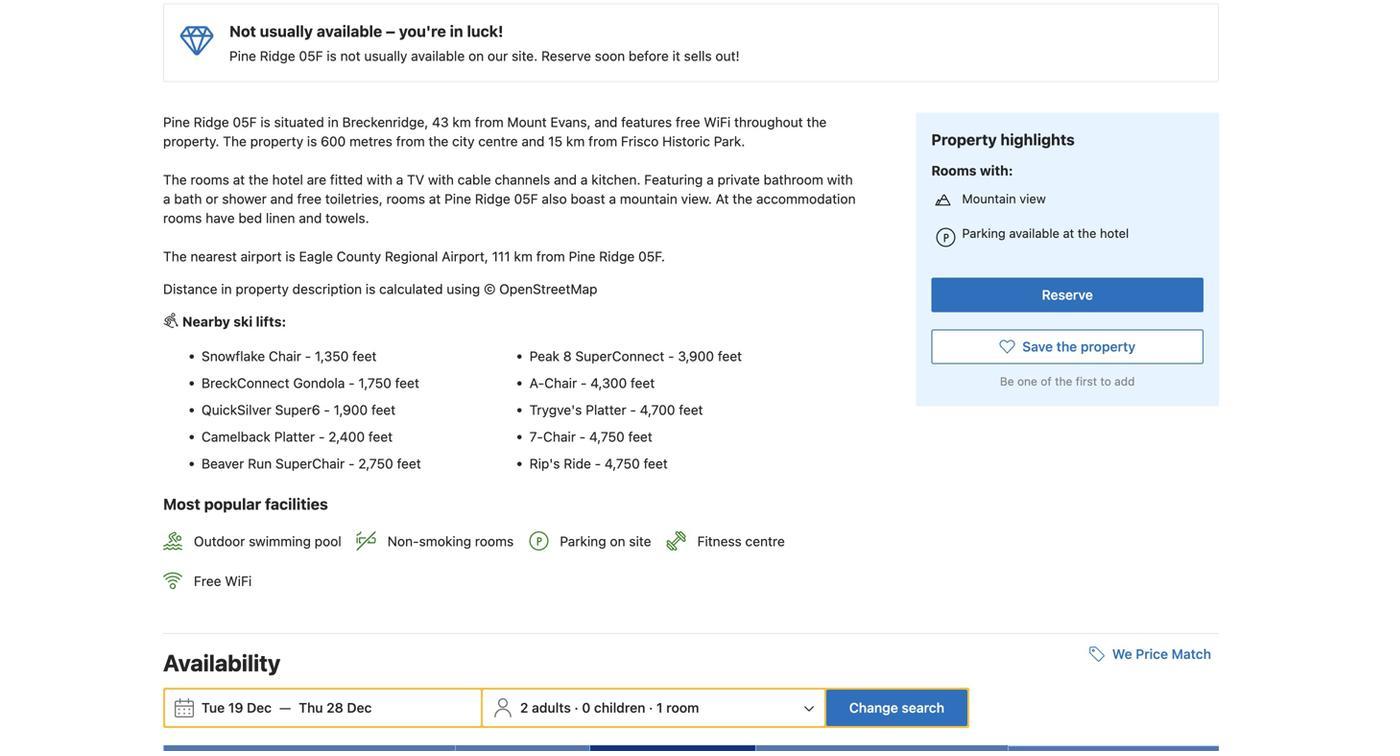 Task type: describe. For each thing, give the bounding box(es) containing it.
quicksilver
[[202, 402, 271, 418]]

2 horizontal spatial km
[[566, 133, 585, 149]]

nearby ski lifts:
[[182, 314, 286, 329]]

are
[[307, 172, 326, 187]]

2 vertical spatial km
[[514, 248, 533, 264]]

1 vertical spatial at
[[429, 191, 441, 207]]

chair for a-
[[544, 375, 577, 391]]

tue
[[202, 700, 225, 716]]

reserve inside button
[[1042, 287, 1093, 303]]

rip's
[[529, 456, 560, 472]]

change search
[[849, 700, 944, 716]]

breckconnect
[[202, 375, 290, 391]]

property for save
[[1081, 339, 1136, 355]]

pine up property.
[[163, 114, 190, 130]]

fitness centre
[[697, 534, 785, 550]]

2,400
[[328, 429, 365, 445]]

wifi inside pine ridge 05f is situated in breckenridge, 43 km from mount evans, and features free wifi throughout the property. the property is 600 metres from the city centre and 15 km from frisco historic park. the rooms at the hotel are fitted with a tv with cable channels and a kitchen. featuring a private bathroom with a bath or shower and free toiletries, rooms at pine ridge 05f also boast a mountain view. at the accommodation rooms have bed linen and towels. the nearest airport is eagle county regional airport, 111 km from pine ridge 05f.
[[704, 114, 731, 130]]

0 vertical spatial available
[[317, 22, 382, 40]]

from left mount
[[475, 114, 504, 130]]

- for 7-chair  -  4,750 feet
[[579, 429, 586, 445]]

outdoor
[[194, 534, 245, 550]]

1
[[656, 700, 663, 716]]

7-
[[529, 429, 543, 445]]

chair for snowflake
[[269, 348, 301, 364]]

- for rip's ride  -  4,750 feet
[[595, 456, 601, 472]]

0
[[582, 700, 591, 716]]

regional
[[385, 248, 438, 264]]

–
[[386, 22, 395, 40]]

save the property
[[1022, 339, 1136, 355]]

you're
[[399, 22, 446, 40]]

distance
[[163, 281, 217, 297]]

be one of the first to add
[[1000, 375, 1135, 388]]

swimming
[[249, 534, 311, 550]]

feet for camelback platter  -  2,400 feet
[[368, 429, 393, 445]]

of
[[1041, 375, 1052, 388]]

- for camelback platter  -  2,400 feet
[[319, 429, 325, 445]]

snowflake
[[202, 348, 265, 364]]

4,750 for chair
[[589, 429, 625, 445]]

match
[[1172, 646, 1211, 662]]

boast
[[571, 191, 605, 207]]

features
[[621, 114, 672, 130]]

mount
[[507, 114, 547, 130]]

1,900
[[334, 402, 368, 418]]

shower
[[222, 191, 267, 207]]

luck!
[[467, 22, 503, 40]]

nearest
[[190, 248, 237, 264]]

add
[[1114, 375, 1135, 388]]

and right evans,
[[594, 114, 618, 130]]

tv
[[407, 172, 424, 187]]

- left 3,900 at the top
[[668, 348, 674, 364]]

be
[[1000, 375, 1014, 388]]

we price match
[[1112, 646, 1211, 662]]

1 vertical spatial 05f
[[233, 114, 257, 130]]

beaver
[[202, 456, 244, 472]]

2 with from the left
[[428, 172, 454, 187]]

parking for parking on site
[[560, 534, 606, 550]]

05f.
[[638, 248, 665, 264]]

pool
[[314, 534, 341, 550]]

is inside "not usually available – you're in luck! pine ridge 05f is not usually available on our site. reserve soon before it sells out!"
[[327, 48, 337, 64]]

and right linen
[[299, 210, 322, 226]]

a up view.
[[707, 172, 714, 187]]

tue 19 dec — thu 28 dec
[[202, 700, 372, 716]]

camelback platter  -  2,400 feet
[[202, 429, 393, 445]]

rip's ride  -  4,750 feet
[[529, 456, 668, 472]]

park.
[[714, 133, 745, 149]]

rooms down tv
[[386, 191, 425, 207]]

snowflake chair  -  1,350 feet
[[202, 348, 377, 364]]

with:
[[980, 163, 1013, 179]]

1,350
[[315, 348, 349, 364]]

private
[[717, 172, 760, 187]]

situated
[[274, 114, 324, 130]]

rooms right smoking
[[475, 534, 514, 550]]

hotel inside pine ridge 05f is situated in breckenridge, 43 km from mount evans, and features free wifi throughout the property. the property is 600 metres from the city centre and 15 km from frisco historic park. the rooms at the hotel are fitted with a tv with cable channels and a kitchen. featuring a private bathroom with a bath or shower and free toiletries, rooms at pine ridge 05f also boast a mountain view. at the accommodation rooms have bed linen and towels. the nearest airport is eagle county regional airport, 111 km from pine ridge 05f.
[[272, 172, 303, 187]]

1,750
[[358, 375, 391, 391]]

soon
[[595, 48, 625, 64]]

2 vertical spatial available
[[1009, 226, 1059, 240]]

peak 8 superconnect  -  3,900 feet
[[529, 348, 742, 364]]

1 with from the left
[[367, 172, 393, 187]]

05f inside "not usually available – you're in luck! pine ridge 05f is not usually available on our site. reserve soon before it sells out!"
[[299, 48, 323, 64]]

platter for trygve's
[[586, 402, 626, 418]]

0 vertical spatial at
[[233, 172, 245, 187]]

featuring
[[644, 172, 703, 187]]

1 horizontal spatial hotel
[[1100, 226, 1129, 240]]

1 vertical spatial free
[[297, 191, 322, 207]]

openstreetmap
[[499, 281, 597, 297]]

feet for quicksilver super6  -  1,900 feet
[[371, 402, 396, 418]]

1 vertical spatial the
[[163, 172, 187, 187]]

bath
[[174, 191, 202, 207]]

©
[[484, 281, 496, 297]]

kitchen.
[[591, 172, 641, 187]]

1 horizontal spatial usually
[[364, 48, 407, 64]]

non-
[[387, 534, 419, 550]]

property for distance
[[236, 281, 289, 297]]

room
[[666, 700, 699, 716]]

1 vertical spatial available
[[411, 48, 465, 64]]

free wifi
[[194, 573, 252, 589]]

and up linen
[[270, 191, 293, 207]]

ridge inside "not usually available – you're in luck! pine ridge 05f is not usually available on our site. reserve soon before it sells out!"
[[260, 48, 295, 64]]

smoking
[[419, 534, 471, 550]]

lifts:
[[256, 314, 286, 329]]

—
[[279, 700, 291, 716]]

0 vertical spatial km
[[452, 114, 471, 130]]

mountain
[[620, 191, 677, 207]]

19
[[228, 700, 243, 716]]

description
[[292, 281, 362, 297]]

using
[[447, 281, 480, 297]]

a left bath
[[163, 191, 170, 207]]

2 adults · 0 children · 1 room button
[[485, 690, 822, 726]]

search
[[902, 700, 944, 716]]

the down the private
[[733, 191, 753, 207]]

peak
[[529, 348, 560, 364]]

breckconnect gondola  -  1,750 feet
[[202, 375, 419, 391]]

- left 2,750
[[348, 456, 355, 472]]

not
[[340, 48, 361, 64]]

- for trygve's platter  -  4,700 feet
[[630, 402, 636, 418]]

site.
[[512, 48, 538, 64]]

it
[[672, 48, 680, 64]]

4,300
[[590, 375, 627, 391]]

trygve's platter  -  4,700 feet
[[529, 402, 703, 418]]

7-chair  -  4,750 feet
[[529, 429, 652, 445]]

2 dec from the left
[[347, 700, 372, 716]]

is left 600
[[307, 133, 317, 149]]



Task type: vqa. For each thing, say whether or not it's contained in the screenshot.
bottommost The
yes



Task type: locate. For each thing, give the bounding box(es) containing it.
platter down 4,300 at the left of page
[[586, 402, 626, 418]]

wifi right free
[[225, 573, 252, 589]]

property down situated
[[250, 133, 303, 149]]

platter down super6
[[274, 429, 315, 445]]

on left site
[[610, 534, 625, 550]]

available up not
[[317, 22, 382, 40]]

on inside "not usually available – you're in luck! pine ridge 05f is not usually available on our site. reserve soon before it sells out!"
[[468, 48, 484, 64]]

2 horizontal spatial at
[[1063, 226, 1074, 240]]

pine up openstreetmap
[[569, 248, 596, 264]]

- left 4,700
[[630, 402, 636, 418]]

1 horizontal spatial 05f
[[299, 48, 323, 64]]

0 horizontal spatial wifi
[[225, 573, 252, 589]]

0 horizontal spatial hotel
[[272, 172, 303, 187]]

1 horizontal spatial km
[[514, 248, 533, 264]]

0 horizontal spatial with
[[367, 172, 393, 187]]

0 vertical spatial 05f
[[299, 48, 323, 64]]

chair up trygve's
[[544, 375, 577, 391]]

platter
[[586, 402, 626, 418], [274, 429, 315, 445]]

the right save
[[1056, 339, 1077, 355]]

the up shower
[[249, 172, 269, 187]]

from left frisco
[[588, 133, 617, 149]]

in inside "not usually available – you're in luck! pine ridge 05f is not usually available on our site. reserve soon before it sells out!"
[[450, 22, 463, 40]]

property highlights
[[931, 130, 1075, 149]]

8
[[563, 348, 572, 364]]

1 vertical spatial reserve
[[1042, 287, 1093, 303]]

free down are
[[297, 191, 322, 207]]

1 vertical spatial wifi
[[225, 573, 252, 589]]

platter for camelback
[[274, 429, 315, 445]]

pine down cable at the left
[[444, 191, 471, 207]]

1 vertical spatial parking
[[560, 534, 606, 550]]

fitted
[[330, 172, 363, 187]]

km right 111
[[514, 248, 533, 264]]

out!
[[715, 48, 740, 64]]

available down 'view' at top right
[[1009, 226, 1059, 240]]

a left tv
[[396, 172, 403, 187]]

2 horizontal spatial with
[[827, 172, 853, 187]]

1 horizontal spatial wifi
[[704, 114, 731, 130]]

airport,
[[442, 248, 488, 264]]

free
[[676, 114, 700, 130], [297, 191, 322, 207]]

first
[[1076, 375, 1097, 388]]

1 vertical spatial km
[[566, 133, 585, 149]]

chair
[[269, 348, 301, 364], [544, 375, 577, 391], [543, 429, 576, 445]]

free up historic
[[676, 114, 700, 130]]

and up the also
[[554, 172, 577, 187]]

- up "ride"
[[579, 429, 586, 445]]

4,750 down 7-chair  -  4,750 feet
[[605, 456, 640, 472]]

wifi up park.
[[704, 114, 731, 130]]

usually down –
[[364, 48, 407, 64]]

at up the regional
[[429, 191, 441, 207]]

0 horizontal spatial centre
[[478, 133, 518, 149]]

05f left not
[[299, 48, 323, 64]]

1 horizontal spatial parking
[[962, 226, 1006, 240]]

centre right the city
[[478, 133, 518, 149]]

- left 2,400
[[319, 429, 325, 445]]

2 adults · 0 children · 1 room
[[520, 700, 699, 716]]

0 horizontal spatial km
[[452, 114, 471, 130]]

1 horizontal spatial in
[[328, 114, 339, 130]]

the right property.
[[223, 133, 247, 149]]

0 vertical spatial reserve
[[541, 48, 591, 64]]

historic
[[662, 133, 710, 149]]

ski
[[233, 314, 253, 329]]

parking for parking available at the hotel
[[962, 226, 1006, 240]]

0 horizontal spatial on
[[468, 48, 484, 64]]

0 vertical spatial parking
[[962, 226, 1006, 240]]

05f left situated
[[233, 114, 257, 130]]

in for you're
[[450, 22, 463, 40]]

· left 1
[[649, 700, 653, 716]]

at
[[233, 172, 245, 187], [429, 191, 441, 207], [1063, 226, 1074, 240]]

camelback
[[202, 429, 271, 445]]

feet for rip's ride  -  4,750 feet
[[644, 456, 668, 472]]

0 horizontal spatial available
[[317, 22, 382, 40]]

chair down trygve's
[[543, 429, 576, 445]]

with right tv
[[428, 172, 454, 187]]

in inside pine ridge 05f is situated in breckenridge, 43 km from mount evans, and features free wifi throughout the property. the property is 600 metres from the city centre and 15 km from frisco historic park. the rooms at the hotel are fitted with a tv with cable channels and a kitchen. featuring a private bathroom with a bath or shower and free toiletries, rooms at pine ridge 05f also boast a mountain view. at the accommodation rooms have bed linen and towels. the nearest airport is eagle county regional airport, 111 km from pine ridge 05f.
[[328, 114, 339, 130]]

parking down "mountain" at the right of page
[[962, 226, 1006, 240]]

05f down channels
[[514, 191, 538, 207]]

reserve inside "not usually available – you're in luck! pine ridge 05f is not usually available on our site. reserve soon before it sells out!"
[[541, 48, 591, 64]]

one
[[1017, 375, 1037, 388]]

chair for 7-
[[543, 429, 576, 445]]

1 vertical spatial chair
[[544, 375, 577, 391]]

1 horizontal spatial available
[[411, 48, 465, 64]]

hotel left are
[[272, 172, 303, 187]]

4,750 up rip's ride  -  4,750 feet at the bottom left of page
[[589, 429, 625, 445]]

1 horizontal spatial on
[[610, 534, 625, 550]]

and down mount
[[522, 133, 545, 149]]

airport
[[240, 248, 282, 264]]

- for a-chair  -  4,300 feet
[[581, 375, 587, 391]]

centre right fitness
[[745, 534, 785, 550]]

- for quicksilver super6  -  1,900 feet
[[324, 402, 330, 418]]

2
[[520, 700, 528, 716]]

at up shower
[[233, 172, 245, 187]]

1 vertical spatial hotel
[[1100, 226, 1129, 240]]

price
[[1136, 646, 1168, 662]]

in up nearby ski lifts:
[[221, 281, 232, 297]]

parking left site
[[560, 534, 606, 550]]

0 vertical spatial wifi
[[704, 114, 731, 130]]

or
[[206, 191, 218, 207]]

have
[[206, 210, 235, 226]]

at up reserve button
[[1063, 226, 1074, 240]]

chair up the breckconnect gondola  -  1,750 feet
[[269, 348, 301, 364]]

0 horizontal spatial usually
[[260, 22, 313, 40]]

highlights
[[1000, 130, 1075, 149]]

1 horizontal spatial free
[[676, 114, 700, 130]]

0 horizontal spatial at
[[233, 172, 245, 187]]

0 vertical spatial usually
[[260, 22, 313, 40]]

1 horizontal spatial reserve
[[1042, 287, 1093, 303]]

property down airport
[[236, 281, 289, 297]]

metres
[[349, 133, 392, 149]]

a up the boast
[[581, 172, 588, 187]]

28
[[327, 700, 343, 716]]

- left 4,300 at the left of page
[[581, 375, 587, 391]]

our
[[488, 48, 508, 64]]

bed
[[238, 210, 262, 226]]

4,750 for ride
[[605, 456, 640, 472]]

ridge down cable at the left
[[475, 191, 510, 207]]

0 horizontal spatial platter
[[274, 429, 315, 445]]

1 vertical spatial on
[[610, 534, 625, 550]]

superconnect
[[575, 348, 664, 364]]

in up 600
[[328, 114, 339, 130]]

pine
[[229, 48, 256, 64], [163, 114, 190, 130], [444, 191, 471, 207], [569, 248, 596, 264]]

ridge up property.
[[194, 114, 229, 130]]

property inside dropdown button
[[1081, 339, 1136, 355]]

reserve right site.
[[541, 48, 591, 64]]

with up 'toiletries,'
[[367, 172, 393, 187]]

0 vertical spatial hotel
[[272, 172, 303, 187]]

the down '43'
[[428, 133, 449, 149]]

superchair
[[275, 456, 345, 472]]

hotel up reserve button
[[1100, 226, 1129, 240]]

parking
[[962, 226, 1006, 240], [560, 534, 606, 550]]

at
[[716, 191, 729, 207]]

property.
[[163, 133, 219, 149]]

dec
[[247, 700, 272, 716], [347, 700, 372, 716]]

is down county at the left of page
[[366, 281, 376, 297]]

0 horizontal spatial in
[[221, 281, 232, 297]]

the up bath
[[163, 172, 187, 187]]

distance in property description is calculated using © openstreetmap
[[163, 281, 597, 297]]

1 vertical spatial in
[[328, 114, 339, 130]]

save
[[1022, 339, 1053, 355]]

reserve button
[[931, 278, 1204, 313]]

pine ridge 05f is situated in breckenridge, 43 km from mount evans, and features free wifi throughout the property. the property is 600 metres from the city centre and 15 km from frisco historic park. the rooms at the hotel are fitted with a tv with cable channels and a kitchen. featuring a private bathroom with a bath or shower and free toiletries, rooms at pine ridge 05f also boast a mountain view. at the accommodation rooms have bed linen and towels. the nearest airport is eagle county regional airport, 111 km from pine ridge 05f.
[[163, 114, 859, 264]]

a down kitchen.
[[609, 191, 616, 207]]

feet for 7-chair  -  4,750 feet
[[628, 429, 652, 445]]

the right throughout
[[807, 114, 827, 130]]

pine inside "not usually available – you're in luck! pine ridge 05f is not usually available on our site. reserve soon before it sells out!"
[[229, 48, 256, 64]]

0 vertical spatial the
[[223, 133, 247, 149]]

popular
[[204, 495, 261, 513]]

centre
[[478, 133, 518, 149], [745, 534, 785, 550]]

dec right 28
[[347, 700, 372, 716]]

1 vertical spatial 4,750
[[605, 456, 640, 472]]

1 horizontal spatial platter
[[586, 402, 626, 418]]

super6
[[275, 402, 320, 418]]

rooms up 'or'
[[190, 172, 229, 187]]

throughout
[[734, 114, 803, 130]]

usually
[[260, 22, 313, 40], [364, 48, 407, 64]]

2 vertical spatial at
[[1063, 226, 1074, 240]]

is left situated
[[260, 114, 270, 130]]

- for breckconnect gondola  -  1,750 feet
[[349, 375, 355, 391]]

0 horizontal spatial dec
[[247, 700, 272, 716]]

feet for trygve's platter  -  4,700 feet
[[679, 402, 703, 418]]

0 horizontal spatial ·
[[574, 700, 578, 716]]

1 vertical spatial centre
[[745, 534, 785, 550]]

2 horizontal spatial 05f
[[514, 191, 538, 207]]

cable
[[458, 172, 491, 187]]

site
[[629, 534, 651, 550]]

4,750
[[589, 429, 625, 445], [605, 456, 640, 472]]

- left 1,750
[[349, 375, 355, 391]]

property inside pine ridge 05f is situated in breckenridge, 43 km from mount evans, and features free wifi throughout the property. the property is 600 metres from the city centre and 15 km from frisco historic park. the rooms at the hotel are fitted with a tv with cable channels and a kitchen. featuring a private bathroom with a bath or shower and free toiletries, rooms at pine ridge 05f also boast a mountain view. at the accommodation rooms have bed linen and towels. the nearest airport is eagle county regional airport, 111 km from pine ridge 05f.
[[250, 133, 303, 149]]

in for situated
[[328, 114, 339, 130]]

rooms down bath
[[163, 210, 202, 226]]

channels
[[495, 172, 550, 187]]

feet for a-chair  -  4,300 feet
[[631, 375, 655, 391]]

- for snowflake chair  -  1,350 feet
[[305, 348, 311, 364]]

we price match button
[[1081, 637, 1219, 672]]

with up accommodation
[[827, 172, 853, 187]]

0 vertical spatial chair
[[269, 348, 301, 364]]

1 horizontal spatial at
[[429, 191, 441, 207]]

0 vertical spatial platter
[[586, 402, 626, 418]]

- left 1,900
[[324, 402, 330, 418]]

2 vertical spatial the
[[163, 248, 187, 264]]

before
[[629, 48, 669, 64]]

accommodation
[[756, 191, 856, 207]]

centre inside pine ridge 05f is situated in breckenridge, 43 km from mount evans, and features free wifi throughout the property. the property is 600 metres from the city centre and 15 km from frisco historic park. the rooms at the hotel are fitted with a tv with cable channels and a kitchen. featuring a private bathroom with a bath or shower and free toiletries, rooms at pine ridge 05f also boast a mountain view. at the accommodation rooms have bed linen and towels. the nearest airport is eagle county regional airport, 111 km from pine ridge 05f.
[[478, 133, 518, 149]]

is left eagle
[[285, 248, 295, 264]]

city
[[452, 133, 475, 149]]

ridge
[[260, 48, 295, 64], [194, 114, 229, 130], [475, 191, 510, 207], [599, 248, 635, 264]]

3 with from the left
[[827, 172, 853, 187]]

0 vertical spatial centre
[[478, 133, 518, 149]]

trygve's
[[529, 402, 582, 418]]

0 horizontal spatial free
[[297, 191, 322, 207]]

ride
[[564, 456, 591, 472]]

parking available at the hotel
[[962, 226, 1129, 240]]

is
[[327, 48, 337, 64], [260, 114, 270, 130], [307, 133, 317, 149], [285, 248, 295, 264], [366, 281, 376, 297]]

most popular facilities
[[163, 495, 328, 513]]

mountain view
[[962, 191, 1046, 206]]

the right "of"
[[1055, 375, 1072, 388]]

1 dec from the left
[[247, 700, 272, 716]]

breckenridge,
[[342, 114, 428, 130]]

0 horizontal spatial 05f
[[233, 114, 257, 130]]

4,700
[[640, 402, 675, 418]]

view
[[1020, 191, 1046, 206]]

property up to
[[1081, 339, 1136, 355]]

ridge up situated
[[260, 48, 295, 64]]

0 horizontal spatial parking
[[560, 534, 606, 550]]

from up openstreetmap
[[536, 248, 565, 264]]

2 horizontal spatial in
[[450, 22, 463, 40]]

· left 0
[[574, 700, 578, 716]]

in left luck!
[[450, 22, 463, 40]]

dec right 19 at the bottom of page
[[247, 700, 272, 716]]

wifi
[[704, 114, 731, 130], [225, 573, 252, 589]]

the up reserve button
[[1078, 226, 1096, 240]]

rooms
[[190, 172, 229, 187], [386, 191, 425, 207], [163, 210, 202, 226], [475, 534, 514, 550]]

1 horizontal spatial centre
[[745, 534, 785, 550]]

0 vertical spatial on
[[468, 48, 484, 64]]

usually right not
[[260, 22, 313, 40]]

1 vertical spatial property
[[236, 281, 289, 297]]

property
[[931, 130, 997, 149]]

1 · from the left
[[574, 700, 578, 716]]

from down breckenridge,
[[396, 133, 425, 149]]

sells
[[684, 48, 712, 64]]

facilities
[[265, 495, 328, 513]]

feet for breckconnect gondola  -  1,750 feet
[[395, 375, 419, 391]]

2 vertical spatial 05f
[[514, 191, 538, 207]]

rooms
[[931, 163, 977, 179]]

1 horizontal spatial ·
[[649, 700, 653, 716]]

run
[[248, 456, 272, 472]]

adults
[[532, 700, 571, 716]]

1 vertical spatial platter
[[274, 429, 315, 445]]

view.
[[681, 191, 712, 207]]

km down evans,
[[566, 133, 585, 149]]

ridge left 05f.
[[599, 248, 635, 264]]

2 · from the left
[[649, 700, 653, 716]]

1 vertical spatial usually
[[364, 48, 407, 64]]

quicksilver super6  -  1,900 feet
[[202, 402, 396, 418]]

county
[[337, 248, 381, 264]]

rooms with:
[[931, 163, 1013, 179]]

2 vertical spatial property
[[1081, 339, 1136, 355]]

km up the city
[[452, 114, 471, 130]]

available down you're
[[411, 48, 465, 64]]

reserve up save the property dropdown button
[[1042, 287, 1093, 303]]

1 horizontal spatial with
[[428, 172, 454, 187]]

thu
[[299, 700, 323, 716]]

pine down not
[[229, 48, 256, 64]]

feet for snowflake chair  -  1,350 feet
[[352, 348, 377, 364]]

0 vertical spatial in
[[450, 22, 463, 40]]

the inside dropdown button
[[1056, 339, 1077, 355]]

on left our
[[468, 48, 484, 64]]

1 horizontal spatial dec
[[347, 700, 372, 716]]

0 vertical spatial 4,750
[[589, 429, 625, 445]]

is left not
[[327, 48, 337, 64]]

3,900
[[678, 348, 714, 364]]

2 vertical spatial in
[[221, 281, 232, 297]]

the up "distance"
[[163, 248, 187, 264]]

change
[[849, 700, 898, 716]]

and
[[594, 114, 618, 130], [522, 133, 545, 149], [554, 172, 577, 187], [270, 191, 293, 207], [299, 210, 322, 226]]

0 vertical spatial property
[[250, 133, 303, 149]]

0 horizontal spatial reserve
[[541, 48, 591, 64]]

2 horizontal spatial available
[[1009, 226, 1059, 240]]

- right "ride"
[[595, 456, 601, 472]]

tue 19 dec button
[[194, 691, 279, 726]]

- left the 1,350
[[305, 348, 311, 364]]

0 vertical spatial free
[[676, 114, 700, 130]]

frisco
[[621, 133, 659, 149]]

2 vertical spatial chair
[[543, 429, 576, 445]]

parking on site
[[560, 534, 651, 550]]



